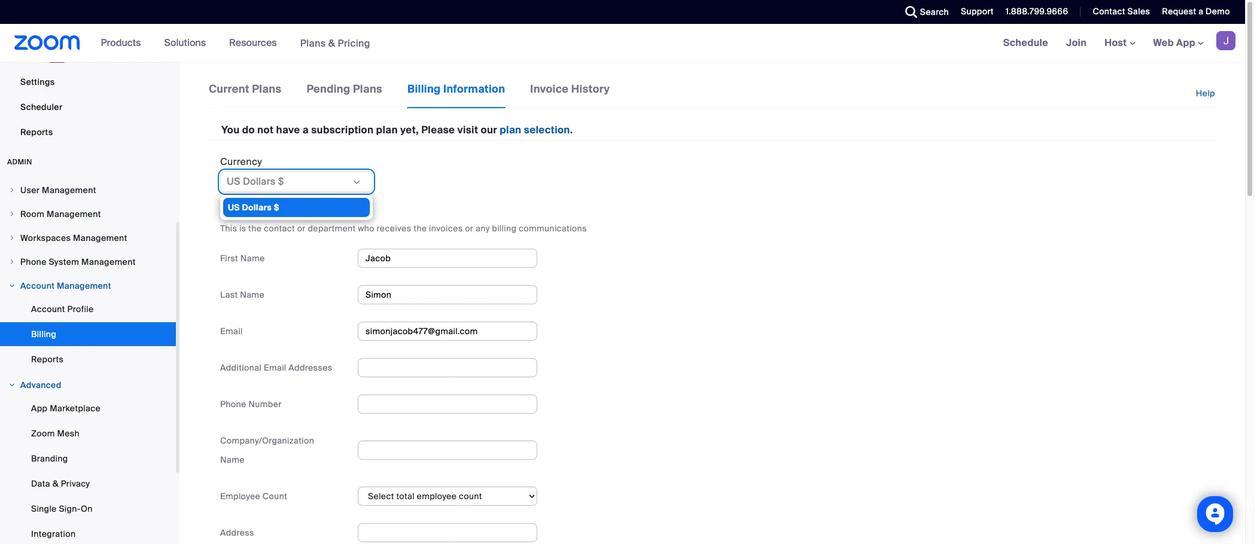 Task type: vqa. For each thing, say whether or not it's contained in the screenshot.
Presentation icon
no



Task type: describe. For each thing, give the bounding box(es) containing it.
resources
[[229, 37, 277, 49]]

management for account management
[[57, 281, 111, 292]]

last
[[220, 290, 238, 301]]

count
[[263, 492, 287, 502]]

single
[[31, 504, 57, 515]]

settings link
[[0, 70, 176, 94]]

branding link
[[0, 447, 176, 471]]

employee
[[220, 492, 261, 502]]

name for company/organization name
[[220, 455, 245, 466]]

1 horizontal spatial email
[[264, 363, 287, 374]]

contact sales
[[1094, 6, 1151, 17]]

history
[[572, 82, 610, 96]]

yet,
[[401, 123, 419, 136]]

billing
[[492, 223, 517, 234]]

clips link
[[0, 45, 176, 69]]

user
[[20, 185, 40, 196]]

current
[[209, 82, 250, 96]]

zoom mesh
[[31, 429, 80, 439]]

1 horizontal spatial a
[[1199, 6, 1204, 17]]

web
[[1154, 37, 1175, 49]]

resources button
[[229, 24, 282, 62]]

sign-
[[59, 504, 81, 515]]

account management menu
[[0, 298, 176, 373]]

account management
[[20, 281, 111, 292]]

phone system management
[[20, 257, 136, 268]]

visit
[[458, 123, 479, 136]]

scheduler link
[[0, 95, 176, 119]]

phone number
[[220, 399, 282, 410]]

pending plans link
[[306, 81, 383, 107]]

app marketplace
[[31, 404, 101, 414]]

billing for information
[[408, 82, 441, 96]]

please
[[422, 123, 455, 136]]

single sign-on link
[[0, 498, 176, 522]]

us inside popup button
[[227, 175, 241, 188]]

subscription
[[311, 123, 374, 136]]

any
[[476, 223, 490, 234]]

2 the from the left
[[414, 223, 427, 234]]

company/organization
[[220, 436, 314, 447]]

app inside 'advanced' menu
[[31, 404, 48, 414]]

host
[[1105, 37, 1130, 49]]

us dollars $ button
[[227, 175, 351, 189]]

plans & pricing
[[300, 37, 371, 49]]

first
[[220, 253, 238, 264]]

room management
[[20, 209, 101, 220]]

data & privacy
[[31, 479, 90, 490]]

products
[[101, 37, 141, 49]]

account for account profile
[[31, 304, 65, 315]]

information
[[444, 82, 506, 96]]

this
[[220, 223, 237, 234]]

first name
[[220, 253, 265, 264]]

room
[[20, 209, 45, 220]]

do
[[242, 123, 255, 136]]

communications
[[519, 223, 587, 234]]

right image for phone system management
[[8, 259, 16, 266]]

integration
[[31, 529, 76, 540]]

receives
[[377, 223, 412, 234]]

$ inside list box
[[274, 202, 280, 213]]

dollars inside popup button
[[243, 175, 276, 188]]

1 horizontal spatial contact
[[1094, 6, 1126, 17]]

right image for room management
[[8, 211, 16, 218]]

us dollars $ inside popup button
[[227, 175, 284, 188]]

name for last name
[[240, 290, 265, 301]]

account management menu item
[[0, 275, 176, 298]]

reports inside account management menu
[[31, 354, 64, 365]]

addresses
[[289, 363, 333, 374]]

pricing
[[338, 37, 371, 49]]

invoices
[[429, 223, 463, 234]]

system
[[49, 257, 79, 268]]

branding
[[31, 454, 68, 465]]

1 the from the left
[[249, 223, 262, 234]]

sales
[[1128, 6, 1151, 17]]

not
[[258, 123, 274, 136]]

solutions
[[164, 37, 206, 49]]

last name
[[220, 290, 265, 301]]

current plans
[[209, 82, 282, 96]]

profile picture image
[[1217, 31, 1236, 50]]

single sign-on
[[31, 504, 93, 515]]

solutions button
[[164, 24, 211, 62]]

1 reports link from the top
[[0, 120, 176, 144]]

us dollars $ inside list box
[[228, 202, 280, 213]]

integration link
[[0, 523, 176, 545]]

is
[[239, 223, 246, 234]]

join link
[[1058, 24, 1096, 62]]

number
[[249, 399, 282, 410]]

demo
[[1207, 6, 1231, 17]]

join
[[1067, 37, 1087, 49]]

app inside meetings navigation
[[1177, 37, 1196, 49]]

management for user management
[[42, 185, 96, 196]]

$ inside popup button
[[278, 175, 284, 188]]

account profile
[[31, 304, 94, 315]]

right image for workspaces management
[[8, 235, 16, 242]]

main content main content
[[180, 62, 1246, 545]]

privacy
[[61, 479, 90, 490]]

schedule link
[[995, 24, 1058, 62]]



Task type: locate. For each thing, give the bounding box(es) containing it.
2 reports link from the top
[[0, 348, 176, 372]]

pending plans
[[307, 82, 383, 96]]

0 vertical spatial billing
[[408, 82, 441, 96]]

plan selection link
[[500, 123, 571, 136]]

1 vertical spatial us
[[228, 202, 240, 213]]

billing link
[[0, 323, 176, 347]]

name right first
[[241, 253, 265, 264]]

phone left number on the left bottom of page
[[220, 399, 246, 410]]

plan left yet,
[[376, 123, 398, 136]]

host button
[[1105, 37, 1136, 49]]

a inside main content
[[303, 123, 309, 136]]

advanced menu item
[[0, 374, 176, 397]]

profile
[[67, 304, 94, 315]]

you
[[222, 123, 240, 136]]

contact sales link
[[1085, 0, 1154, 24], [1094, 6, 1151, 17]]

contact
[[264, 223, 295, 234]]

plans inside "link"
[[252, 82, 282, 96]]

you do not have a subscription plan yet, please visit our plan selection .
[[222, 123, 573, 136]]

1 vertical spatial reports link
[[0, 348, 176, 372]]

have
[[276, 123, 300, 136]]

0 vertical spatial name
[[241, 253, 265, 264]]

advanced menu
[[0, 397, 176, 545]]

2 plan from the left
[[500, 123, 522, 136]]

1 horizontal spatial or
[[465, 223, 474, 234]]

reports link down billing link
[[0, 348, 176, 372]]

reports up advanced
[[31, 354, 64, 365]]

search
[[921, 7, 950, 17]]

1 vertical spatial app
[[31, 404, 48, 414]]

0 vertical spatial app
[[1177, 37, 1196, 49]]

billing down account profile
[[31, 329, 56, 340]]

plans for current plans
[[252, 82, 282, 96]]

plan right our
[[500, 123, 522, 136]]

personal menu menu
[[0, 0, 176, 145]]

name for first name
[[241, 253, 265, 264]]

side navigation navigation
[[0, 0, 180, 545]]

support
[[962, 6, 994, 17]]

us dollars $ up is
[[228, 202, 280, 213]]

employee count
[[220, 492, 287, 502]]

phone for phone number
[[220, 399, 246, 410]]

& inside 'advanced' menu
[[52, 479, 59, 490]]

banner
[[0, 24, 1246, 63]]

.
[[571, 123, 573, 136]]

zoom mesh link
[[0, 422, 176, 446]]

0 horizontal spatial email
[[220, 326, 243, 337]]

1 horizontal spatial app
[[1177, 37, 1196, 49]]

contact left sales
[[1094, 6, 1126, 17]]

account inside menu
[[31, 304, 65, 315]]

app down advanced
[[31, 404, 48, 414]]

1 horizontal spatial phone
[[220, 399, 246, 410]]

dollars
[[243, 175, 276, 188], [242, 202, 272, 213]]

1 vertical spatial dollars
[[242, 202, 272, 213]]

contact
[[1094, 6, 1126, 17], [253, 205, 291, 217]]

& inside "product information" navigation
[[329, 37, 335, 49]]

reports inside personal menu menu
[[20, 127, 53, 138]]

app
[[1177, 37, 1196, 49], [31, 404, 48, 414]]

us
[[227, 175, 241, 188], [228, 202, 240, 213]]

1 horizontal spatial plans
[[300, 37, 326, 49]]

& for data
[[52, 479, 59, 490]]

right image inside phone system management menu item
[[8, 259, 16, 266]]

on
[[81, 504, 93, 515]]

0 vertical spatial dollars
[[243, 175, 276, 188]]

right image for user management
[[8, 187, 16, 194]]

zoom logo image
[[14, 35, 80, 50]]

email right additional
[[264, 363, 287, 374]]

plans
[[300, 37, 326, 49], [252, 82, 282, 96], [353, 82, 383, 96]]

help link
[[1197, 81, 1217, 106]]

phone
[[20, 257, 47, 268], [220, 399, 246, 410]]

0 horizontal spatial contact
[[253, 205, 291, 217]]

0 horizontal spatial a
[[303, 123, 309, 136]]

right image left workspaces
[[8, 235, 16, 242]]

0 vertical spatial us
[[227, 175, 241, 188]]

name inside company/organization name
[[220, 455, 245, 466]]

plans left pricing
[[300, 37, 326, 49]]

invoice history link
[[530, 81, 611, 107]]

account up account profile
[[20, 281, 55, 292]]

1 vertical spatial $
[[274, 202, 280, 213]]

management up 'profile'
[[57, 281, 111, 292]]

email
[[220, 326, 243, 337], [264, 363, 287, 374]]

1 vertical spatial &
[[52, 479, 59, 490]]

3 right image from the top
[[8, 235, 16, 242]]

& left pricing
[[329, 37, 335, 49]]

0 vertical spatial us dollars $
[[227, 175, 284, 188]]

right image
[[8, 187, 16, 194], [8, 211, 16, 218], [8, 235, 16, 242], [8, 259, 16, 266], [8, 283, 16, 290]]

account for account management
[[20, 281, 55, 292]]

right image inside room management menu item
[[8, 211, 16, 218]]

0 horizontal spatial &
[[52, 479, 59, 490]]

1 vertical spatial contact
[[253, 205, 291, 217]]

account inside menu item
[[20, 281, 55, 292]]

or down us dollars $ list box
[[297, 223, 306, 234]]

phone for phone system management
[[20, 257, 47, 268]]

1 vertical spatial billing
[[220, 205, 250, 217]]

0 vertical spatial phone
[[20, 257, 47, 268]]

or left any
[[465, 223, 474, 234]]

account
[[20, 281, 55, 292], [31, 304, 65, 315]]

1 horizontal spatial the
[[414, 223, 427, 234]]

0 horizontal spatial plans
[[252, 82, 282, 96]]

products button
[[101, 24, 146, 62]]

0 vertical spatial &
[[329, 37, 335, 49]]

right image inside user management menu item
[[8, 187, 16, 194]]

admin
[[7, 157, 32, 167]]

admin menu menu
[[0, 179, 176, 545]]

plans inside "product information" navigation
[[300, 37, 326, 49]]

name up employee
[[220, 455, 245, 466]]

2 vertical spatial name
[[220, 455, 245, 466]]

management down room management menu item in the top of the page
[[73, 233, 127, 244]]

plans right current
[[252, 82, 282, 96]]

& right data
[[52, 479, 59, 490]]

the left invoices
[[414, 223, 427, 234]]

management inside menu item
[[57, 281, 111, 292]]

help
[[1197, 88, 1216, 99]]

reports link down scheduler link
[[0, 120, 176, 144]]

2 vertical spatial billing
[[31, 329, 56, 340]]

account profile link
[[0, 298, 176, 322]]

reports link
[[0, 120, 176, 144], [0, 348, 176, 372]]

pending
[[307, 82, 351, 96]]

company/organization name
[[220, 436, 314, 466]]

plans right the pending
[[353, 82, 383, 96]]

billing inside billing contact this is the contact or department who receives the invoices or any billing communications
[[220, 205, 250, 217]]

hide options image
[[352, 178, 362, 187]]

0 horizontal spatial or
[[297, 223, 306, 234]]

1 vertical spatial email
[[264, 363, 287, 374]]

settings
[[20, 77, 55, 87]]

0 horizontal spatial the
[[249, 223, 262, 234]]

email down last
[[220, 326, 243, 337]]

1 vertical spatial account
[[31, 304, 65, 315]]

$ up us dollars $ list box
[[278, 175, 284, 188]]

invoice history
[[531, 82, 610, 96]]

2 horizontal spatial plans
[[353, 82, 383, 96]]

account down the account management
[[31, 304, 65, 315]]

right image inside account management menu item
[[8, 283, 16, 290]]

phone system management menu item
[[0, 251, 176, 274]]

a left demo
[[1199, 6, 1204, 17]]

data & privacy link
[[0, 472, 176, 496]]

management down 'workspaces management' menu item
[[81, 257, 136, 268]]

0 horizontal spatial plan
[[376, 123, 398, 136]]

right image inside 'workspaces management' menu item
[[8, 235, 16, 242]]

right image for account management
[[8, 283, 16, 290]]

product information navigation
[[92, 24, 380, 63]]

or
[[297, 223, 306, 234], [465, 223, 474, 234]]

currency
[[220, 155, 262, 168]]

phone inside menu item
[[20, 257, 47, 268]]

phone down workspaces
[[20, 257, 47, 268]]

us up this
[[228, 202, 240, 213]]

billing information
[[408, 82, 506, 96]]

management for workspaces management
[[73, 233, 127, 244]]

None text field
[[358, 249, 538, 268], [358, 286, 538, 305], [358, 359, 538, 378], [358, 395, 538, 414], [358, 249, 538, 268], [358, 286, 538, 305], [358, 359, 538, 378], [358, 395, 538, 414]]

reports down "scheduler"
[[20, 127, 53, 138]]

us dollars $ down currency
[[227, 175, 284, 188]]

workspaces management
[[20, 233, 127, 244]]

address
[[220, 528, 254, 539]]

0 horizontal spatial app
[[31, 404, 48, 414]]

2 or from the left
[[465, 223, 474, 234]]

1 horizontal spatial &
[[329, 37, 335, 49]]

1 or from the left
[[297, 223, 306, 234]]

us inside list box
[[228, 202, 240, 213]]

name right last
[[240, 290, 265, 301]]

& for plans
[[329, 37, 335, 49]]

2 horizontal spatial billing
[[408, 82, 441, 96]]

request a demo
[[1163, 6, 1231, 17]]

1.888.799.9666
[[1006, 6, 1069, 17]]

search button
[[897, 0, 953, 24]]

$ up the contact
[[274, 202, 280, 213]]

4 right image from the top
[[8, 259, 16, 266]]

dollars inside list box
[[242, 202, 272, 213]]

mesh
[[57, 429, 80, 439]]

0 vertical spatial a
[[1199, 6, 1204, 17]]

dollars down currency
[[243, 175, 276, 188]]

billing up please
[[408, 82, 441, 96]]

phone inside main content main content
[[220, 399, 246, 410]]

&
[[329, 37, 335, 49], [52, 479, 59, 490]]

contact inside billing contact this is the contact or department who receives the invoices or any billing communications
[[253, 205, 291, 217]]

0 vertical spatial reports
[[20, 127, 53, 138]]

right image left user
[[8, 187, 16, 194]]

plan
[[376, 123, 398, 136], [500, 123, 522, 136]]

right image left room
[[8, 211, 16, 218]]

0 vertical spatial $
[[278, 175, 284, 188]]

billing for contact
[[220, 205, 250, 217]]

1 vertical spatial a
[[303, 123, 309, 136]]

us down currency
[[227, 175, 241, 188]]

0 vertical spatial contact
[[1094, 6, 1126, 17]]

who
[[358, 223, 375, 234]]

1 vertical spatial reports
[[31, 354, 64, 365]]

schedule
[[1004, 37, 1049, 49]]

1 plan from the left
[[376, 123, 398, 136]]

None text field
[[358, 322, 538, 341], [358, 441, 538, 460], [358, 524, 538, 543], [358, 322, 538, 341], [358, 441, 538, 460], [358, 524, 538, 543]]

meetings navigation
[[995, 24, 1246, 63]]

additional
[[220, 363, 262, 374]]

user management menu item
[[0, 179, 176, 202]]

us dollars $ list box
[[223, 198, 370, 217]]

additional email addresses
[[220, 363, 333, 374]]

reports
[[20, 127, 53, 138], [31, 354, 64, 365]]

contact up the contact
[[253, 205, 291, 217]]

right image left system
[[8, 259, 16, 266]]

our
[[481, 123, 498, 136]]

5 right image from the top
[[8, 283, 16, 290]]

management up workspaces management
[[47, 209, 101, 220]]

department
[[308, 223, 356, 234]]

banner containing products
[[0, 24, 1246, 63]]

0 vertical spatial account
[[20, 281, 55, 292]]

management up room management
[[42, 185, 96, 196]]

a
[[1199, 6, 1204, 17], [303, 123, 309, 136]]

2 right image from the top
[[8, 211, 16, 218]]

app right web
[[1177, 37, 1196, 49]]

billing
[[408, 82, 441, 96], [220, 205, 250, 217], [31, 329, 56, 340]]

the right is
[[249, 223, 262, 234]]

name
[[241, 253, 265, 264], [240, 290, 265, 301], [220, 455, 245, 466]]

1 right image from the top
[[8, 187, 16, 194]]

support link
[[953, 0, 997, 24], [962, 6, 994, 17]]

right image
[[8, 382, 16, 389]]

workspaces management menu item
[[0, 227, 176, 250]]

a right have
[[303, 123, 309, 136]]

1 horizontal spatial plan
[[500, 123, 522, 136]]

dollars up is
[[242, 202, 272, 213]]

zoom
[[31, 429, 55, 439]]

room management menu item
[[0, 203, 176, 226]]

1 vertical spatial us dollars $
[[228, 202, 280, 213]]

0 horizontal spatial phone
[[20, 257, 47, 268]]

workspaces
[[20, 233, 71, 244]]

us dollars $
[[227, 175, 284, 188], [228, 202, 280, 213]]

billing information link
[[407, 81, 506, 108]]

management for room management
[[47, 209, 101, 220]]

0 horizontal spatial billing
[[31, 329, 56, 340]]

1 vertical spatial phone
[[220, 399, 246, 410]]

0 vertical spatial reports link
[[0, 120, 176, 144]]

right image left the account management
[[8, 283, 16, 290]]

plans for pending plans
[[353, 82, 383, 96]]

billing up this
[[220, 205, 250, 217]]

selection
[[524, 123, 571, 136]]

0 vertical spatial email
[[220, 326, 243, 337]]

1 horizontal spatial billing
[[220, 205, 250, 217]]

the
[[249, 223, 262, 234], [414, 223, 427, 234]]

current plans link
[[208, 81, 282, 107]]

web app button
[[1154, 37, 1205, 49]]

clips
[[20, 51, 41, 62]]

1 vertical spatial name
[[240, 290, 265, 301]]

billing inside account management menu
[[31, 329, 56, 340]]



